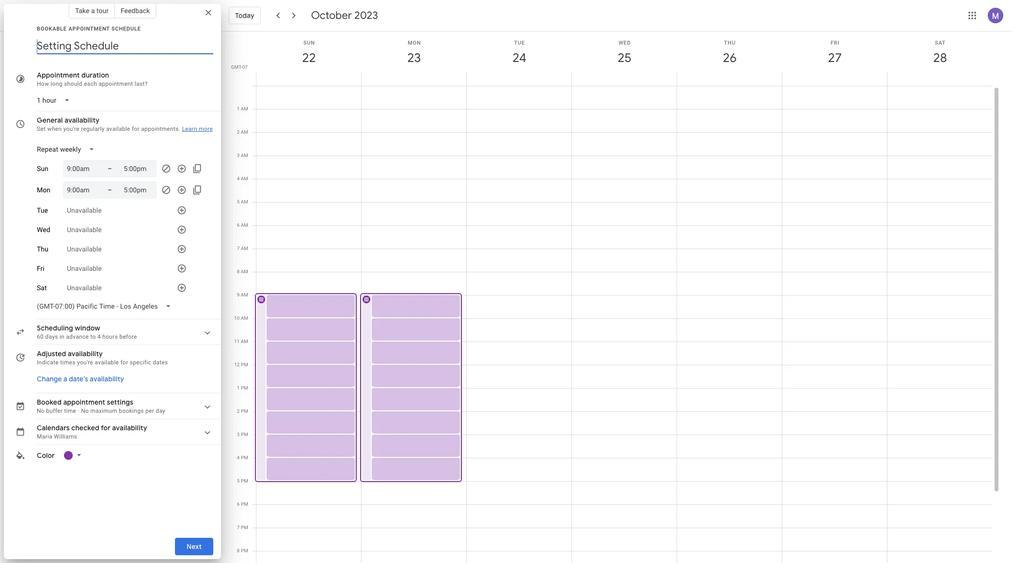 Task type: describe. For each thing, give the bounding box(es) containing it.
you're for general
[[63, 126, 79, 132]]

12
[[234, 362, 240, 368]]

saturday, october 28 element
[[929, 47, 952, 69]]

07
[[242, 65, 248, 70]]

4 inside scheduling window 60 days in advance to 4 hours before
[[97, 334, 101, 340]]

24 column header
[[467, 32, 572, 86]]

5 pm
[[237, 479, 248, 484]]

wed for wed 25
[[619, 40, 631, 46]]

11
[[234, 339, 240, 344]]

buffer
[[46, 408, 63, 415]]

feedback
[[121, 7, 150, 15]]

take a tour button
[[69, 3, 115, 18]]

7 cell from the left
[[888, 86, 993, 564]]

8 am
[[237, 269, 248, 274]]

date's
[[69, 375, 88, 384]]

general availability set when you're regularly available for appointments. learn more
[[37, 116, 213, 132]]

1 am
[[237, 106, 248, 112]]

change a date's availability button
[[33, 371, 128, 388]]

tour
[[97, 7, 109, 15]]

appointments.
[[141, 126, 180, 132]]

8 pm
[[237, 549, 248, 554]]

more
[[199, 126, 213, 132]]

23
[[407, 50, 421, 66]]

advance
[[66, 334, 89, 340]]

gmt-
[[231, 65, 242, 70]]

am for 2 am
[[241, 129, 248, 135]]

2 cell from the left
[[360, 86, 467, 564]]

general
[[37, 116, 63, 125]]

wednesday, october 25 element
[[614, 47, 636, 69]]

dates
[[153, 359, 168, 366]]

hours
[[102, 334, 118, 340]]

monday, october 23 element
[[403, 47, 426, 69]]

last?
[[135, 81, 148, 87]]

booked
[[37, 398, 62, 407]]

5 for 5 am
[[237, 199, 240, 205]]

window
[[75, 324, 100, 333]]

3 am
[[237, 153, 248, 158]]

appointment
[[37, 71, 80, 80]]

Start time on Sundays text field
[[67, 163, 96, 175]]

3 pm
[[237, 432, 248, 437]]

6 cell from the left
[[783, 86, 888, 564]]

– for mon
[[108, 186, 112, 194]]

am for 6 am
[[241, 223, 248, 228]]

am for 7 am
[[241, 246, 248, 251]]

appointment inside appointment duration how long should each appointment last?
[[99, 81, 133, 87]]

thu 26
[[723, 40, 736, 66]]

in
[[60, 334, 65, 340]]

bookable
[[37, 26, 67, 32]]

per
[[145, 408, 154, 415]]

pm for 7 pm
[[241, 525, 248, 531]]

calendars
[[37, 424, 70, 433]]

3 for 3 pm
[[237, 432, 240, 437]]

how
[[37, 81, 49, 87]]

1 pm
[[237, 386, 248, 391]]

sun for sun 22
[[304, 40, 315, 46]]

fri 27
[[828, 40, 842, 66]]

Add title text field
[[37, 39, 213, 53]]

2 am
[[237, 129, 248, 135]]

schedule
[[112, 26, 141, 32]]

26
[[723, 50, 736, 66]]

sun for sun
[[37, 165, 48, 173]]

unavailable for tue
[[67, 207, 102, 214]]

25
[[617, 50, 631, 66]]

thu for thu 26
[[724, 40, 736, 46]]

tuesday, october 24 element
[[508, 47, 531, 69]]

60
[[37, 334, 44, 340]]

for inside general availability set when you're regularly available for appointments. learn more
[[132, 126, 140, 132]]

thu for thu
[[37, 245, 48, 253]]

tue for tue
[[37, 207, 48, 214]]

feedback button
[[115, 3, 156, 18]]

row inside grid
[[252, 86, 993, 564]]

7 for 7 am
[[237, 246, 240, 251]]

23 column header
[[361, 32, 467, 86]]

availability inside the calendars checked for availability maria williams
[[112, 424, 147, 433]]

6 pm
[[237, 502, 248, 507]]

pm for 3 pm
[[241, 432, 248, 437]]

sun 22
[[302, 40, 315, 66]]

2023
[[355, 9, 378, 22]]

27
[[828, 50, 842, 66]]

4 cell from the left
[[572, 86, 678, 564]]

adjusted
[[37, 350, 66, 358]]

take a tour
[[75, 7, 109, 15]]

1 for 1 pm
[[237, 386, 240, 391]]

when
[[47, 126, 62, 132]]

calendars checked for availability maria williams
[[37, 424, 147, 440]]

2 pm
[[237, 409, 248, 414]]

sat 28
[[933, 40, 947, 66]]

appointment
[[69, 26, 110, 32]]

grid containing 22
[[225, 32, 1001, 564]]

– for sun
[[108, 165, 112, 173]]

28
[[933, 50, 947, 66]]

28 column header
[[888, 32, 993, 86]]

should
[[64, 81, 82, 87]]

maria
[[37, 434, 52, 440]]

gmt-07
[[231, 65, 248, 70]]

mon 23
[[407, 40, 421, 66]]

pm for 5 pm
[[241, 479, 248, 484]]

tue 24
[[512, 40, 526, 66]]

am for 1 am
[[241, 106, 248, 112]]

sat for sat 28
[[935, 40, 946, 46]]

scheduling
[[37, 324, 73, 333]]

8 for 8 am
[[237, 269, 240, 274]]

thursday, october 26 element
[[719, 47, 741, 69]]

10
[[234, 316, 240, 321]]

6 for 6 am
[[237, 223, 240, 228]]

24
[[512, 50, 526, 66]]



Task type: locate. For each thing, give the bounding box(es) containing it.
9 pm from the top
[[241, 549, 248, 554]]

you're inside 'adjusted availability indicate times you're available for specific dates'
[[77, 359, 93, 366]]

6 am from the top
[[241, 223, 248, 228]]

1 horizontal spatial for
[[121, 359, 128, 366]]

0 horizontal spatial thu
[[37, 245, 48, 253]]

no right "·"
[[81, 408, 89, 415]]

1 up 2 am
[[237, 106, 240, 112]]

pm down 5 pm
[[241, 502, 248, 507]]

you're up change a date's availability button
[[77, 359, 93, 366]]

5
[[237, 199, 240, 205], [237, 479, 240, 484]]

5 cell from the left
[[678, 86, 783, 564]]

mon inside mon 23
[[408, 40, 421, 46]]

1 unavailable from the top
[[67, 207, 102, 214]]

0 vertical spatial 6
[[237, 223, 240, 228]]

6 pm from the top
[[241, 479, 248, 484]]

5 for 5 pm
[[237, 479, 240, 484]]

4 up 5 pm
[[237, 455, 240, 461]]

fri
[[831, 40, 840, 46], [37, 265, 44, 273]]

1 – from the top
[[108, 165, 112, 173]]

2 horizontal spatial for
[[132, 126, 140, 132]]

1 horizontal spatial a
[[91, 7, 95, 15]]

time
[[64, 408, 76, 415]]

a for take
[[91, 7, 95, 15]]

0 vertical spatial 4
[[237, 176, 240, 181]]

1 vertical spatial available
[[95, 359, 119, 366]]

4 right to
[[97, 334, 101, 340]]

0 vertical spatial 1
[[237, 106, 240, 112]]

8 for 8 pm
[[237, 549, 240, 554]]

bookable appointment schedule
[[37, 26, 141, 32]]

a left tour
[[91, 7, 95, 15]]

27 column header
[[782, 32, 888, 86]]

pm up 4 pm
[[241, 432, 248, 437]]

1 vertical spatial for
[[121, 359, 128, 366]]

1 horizontal spatial thu
[[724, 40, 736, 46]]

12 pm
[[234, 362, 248, 368]]

available inside general availability set when you're regularly available for appointments. learn more
[[106, 126, 130, 132]]

grid
[[225, 32, 1001, 564]]

2
[[237, 129, 240, 135], [237, 409, 240, 414]]

thu inside thu 26
[[724, 40, 736, 46]]

7 for 7 pm
[[237, 525, 240, 531]]

am for 11 am
[[241, 339, 248, 344]]

0 vertical spatial wed
[[619, 40, 631, 46]]

appointment
[[99, 81, 133, 87], [63, 398, 105, 407]]

mon up 23
[[408, 40, 421, 46]]

am for 10 am
[[241, 316, 248, 321]]

1 horizontal spatial sun
[[304, 40, 315, 46]]

sat up '28'
[[935, 40, 946, 46]]

am down 7 am
[[241, 269, 248, 274]]

am right '11' at left bottom
[[241, 339, 248, 344]]

0 vertical spatial 7
[[237, 246, 240, 251]]

0 vertical spatial you're
[[63, 126, 79, 132]]

8 up 9
[[237, 269, 240, 274]]

am up 8 am
[[241, 246, 248, 251]]

change
[[37, 375, 62, 384]]

7 up 8 pm
[[237, 525, 240, 531]]

unavailable for thu
[[67, 245, 102, 253]]

7 am from the top
[[241, 246, 248, 251]]

– right the start time on mondays text box
[[108, 186, 112, 194]]

availability down bookings
[[112, 424, 147, 433]]

0 vertical spatial 2
[[237, 129, 240, 135]]

1
[[237, 106, 240, 112], [237, 386, 240, 391]]

1 8 from the top
[[237, 269, 240, 274]]

5 am from the top
[[241, 199, 248, 205]]

1 vertical spatial –
[[108, 186, 112, 194]]

pm up 5 pm
[[241, 455, 248, 461]]

sun up 22
[[304, 40, 315, 46]]

1 vertical spatial 4
[[97, 334, 101, 340]]

pm up "3 pm"
[[241, 409, 248, 414]]

sat inside sat 28
[[935, 40, 946, 46]]

availability down to
[[68, 350, 103, 358]]

1 1 from the top
[[237, 106, 240, 112]]

0 vertical spatial for
[[132, 126, 140, 132]]

sun inside sun 22
[[304, 40, 315, 46]]

0 vertical spatial mon
[[408, 40, 421, 46]]

2 down 1 am
[[237, 129, 240, 135]]

– left end time on sundays text field
[[108, 165, 112, 173]]

for down maximum
[[101, 424, 111, 433]]

8
[[237, 269, 240, 274], [237, 549, 240, 554]]

1 vertical spatial 6
[[237, 502, 240, 507]]

4 pm from the top
[[241, 432, 248, 437]]

4 for 4 am
[[237, 176, 240, 181]]

pm
[[241, 362, 248, 368], [241, 386, 248, 391], [241, 409, 248, 414], [241, 432, 248, 437], [241, 455, 248, 461], [241, 479, 248, 484], [241, 502, 248, 507], [241, 525, 248, 531], [241, 549, 248, 554]]

am for 8 am
[[241, 269, 248, 274]]

fri for fri 27
[[831, 40, 840, 46]]

3 unavailable from the top
[[67, 245, 102, 253]]

0 vertical spatial appointment
[[99, 81, 133, 87]]

pm right 12
[[241, 362, 248, 368]]

wed 25
[[617, 40, 631, 66]]

1 vertical spatial you're
[[77, 359, 93, 366]]

adjusted availability indicate times you're available for specific dates
[[37, 350, 168, 366]]

2 8 from the top
[[237, 549, 240, 554]]

22 column header
[[256, 32, 362, 86]]

pm for 8 pm
[[241, 549, 248, 554]]

0 vertical spatial sat
[[935, 40, 946, 46]]

available down hours
[[95, 359, 119, 366]]

1 vertical spatial sat
[[37, 284, 47, 292]]

22
[[302, 50, 315, 66]]

fri for fri
[[37, 265, 44, 273]]

5 pm from the top
[[241, 455, 248, 461]]

pm for 2 pm
[[241, 409, 248, 414]]

11 am from the top
[[241, 339, 248, 344]]

2 6 from the top
[[237, 502, 240, 507]]

am for 4 am
[[241, 176, 248, 181]]

pm for 6 pm
[[241, 502, 248, 507]]

1 5 from the top
[[237, 199, 240, 205]]

friday, october 27 element
[[824, 47, 847, 69]]

long
[[51, 81, 63, 87]]

williams
[[54, 434, 77, 440]]

tue inside tue 24
[[514, 40, 525, 46]]

1 vertical spatial 5
[[237, 479, 240, 484]]

today
[[235, 11, 254, 20]]

appointment up "·"
[[63, 398, 105, 407]]

1 6 from the top
[[237, 223, 240, 228]]

take
[[75, 7, 89, 15]]

day
[[156, 408, 165, 415]]

2 vertical spatial for
[[101, 424, 111, 433]]

am right 9
[[241, 292, 248, 298]]

1 horizontal spatial sat
[[935, 40, 946, 46]]

0 vertical spatial 5
[[237, 199, 240, 205]]

25 column header
[[572, 32, 678, 86]]

1 7 from the top
[[237, 246, 240, 251]]

3 pm from the top
[[241, 409, 248, 414]]

0 vertical spatial –
[[108, 165, 112, 173]]

pm for 12 pm
[[241, 362, 248, 368]]

pm down 7 pm
[[241, 549, 248, 554]]

for
[[132, 126, 140, 132], [121, 359, 128, 366], [101, 424, 111, 433]]

1 vertical spatial 8
[[237, 549, 240, 554]]

1 vertical spatial mon
[[37, 186, 50, 194]]

specific
[[130, 359, 151, 366]]

6
[[237, 223, 240, 228], [237, 502, 240, 507]]

bookings
[[119, 408, 144, 415]]

for inside the calendars checked for availability maria williams
[[101, 424, 111, 433]]

1 horizontal spatial tue
[[514, 40, 525, 46]]

0 horizontal spatial no
[[37, 408, 45, 415]]

thu
[[724, 40, 736, 46], [37, 245, 48, 253]]

wed
[[619, 40, 631, 46], [37, 226, 50, 234]]

1 vertical spatial thu
[[37, 245, 48, 253]]

1 vertical spatial wed
[[37, 226, 50, 234]]

no down booked
[[37, 408, 45, 415]]

am for 3 am
[[241, 153, 248, 158]]

2 1 from the top
[[237, 386, 240, 391]]

2 am from the top
[[241, 129, 248, 135]]

booked appointment settings no buffer time · no maximum bookings per day
[[37, 398, 165, 415]]

11 am
[[234, 339, 248, 344]]

sunday, october 22 element
[[298, 47, 320, 69]]

settings
[[107, 398, 133, 407]]

sun left the start time on sundays text field
[[37, 165, 48, 173]]

you're right when
[[63, 126, 79, 132]]

1 vertical spatial appointment
[[63, 398, 105, 407]]

availability inside general availability set when you're regularly available for appointments. learn more
[[65, 116, 100, 125]]

2 no from the left
[[81, 408, 89, 415]]

10 am
[[234, 316, 248, 321]]

1 vertical spatial 1
[[237, 386, 240, 391]]

fri inside fri 27
[[831, 40, 840, 46]]

you're
[[63, 126, 79, 132], [77, 359, 93, 366]]

times
[[60, 359, 76, 366]]

regularly
[[81, 126, 105, 132]]

Start time on Mondays text field
[[67, 184, 96, 196]]

6 am
[[237, 223, 248, 228]]

available
[[106, 126, 130, 132], [95, 359, 119, 366]]

am up 5 am
[[241, 176, 248, 181]]

0 horizontal spatial for
[[101, 424, 111, 433]]

2 pm from the top
[[241, 386, 248, 391]]

1 vertical spatial tue
[[37, 207, 48, 214]]

availability inside 'adjusted availability indicate times you're available for specific dates'
[[68, 350, 103, 358]]

scheduling window 60 days in advance to 4 hours before
[[37, 324, 137, 340]]

2 vertical spatial 4
[[237, 455, 240, 461]]

mon for mon 23
[[408, 40, 421, 46]]

0 horizontal spatial fri
[[37, 265, 44, 273]]

mon left the start time on mondays text box
[[37, 186, 50, 194]]

3 up 4 pm
[[237, 432, 240, 437]]

days
[[45, 334, 58, 340]]

4 unavailable from the top
[[67, 265, 102, 273]]

0 horizontal spatial sat
[[37, 284, 47, 292]]

1 vertical spatial 2
[[237, 409, 240, 414]]

8 down 7 pm
[[237, 549, 240, 554]]

pm up 6 pm
[[241, 479, 248, 484]]

am right 10 on the left of page
[[241, 316, 248, 321]]

0 horizontal spatial mon
[[37, 186, 50, 194]]

for left appointments.
[[132, 126, 140, 132]]

0 vertical spatial a
[[91, 7, 95, 15]]

availability
[[65, 116, 100, 125], [68, 350, 103, 358], [90, 375, 124, 384], [112, 424, 147, 433]]

maximum
[[90, 408, 117, 415]]

no
[[37, 408, 45, 415], [81, 408, 89, 415]]

26 column header
[[677, 32, 783, 86]]

0 vertical spatial 3
[[237, 153, 240, 158]]

1 vertical spatial fri
[[37, 265, 44, 273]]

2 for 2 pm
[[237, 409, 240, 414]]

sat up scheduling
[[37, 284, 47, 292]]

2 5 from the top
[[237, 479, 240, 484]]

0 horizontal spatial a
[[63, 375, 67, 384]]

0 vertical spatial thu
[[724, 40, 736, 46]]

unavailable for wed
[[67, 226, 102, 234]]

a left date's
[[63, 375, 67, 384]]

1 vertical spatial sun
[[37, 165, 48, 173]]

2 unavailable from the top
[[67, 226, 102, 234]]

5 unavailable from the top
[[67, 284, 102, 292]]

set
[[37, 126, 46, 132]]

available inside 'adjusted availability indicate times you're available for specific dates'
[[95, 359, 119, 366]]

appointment duration how long should each appointment last?
[[37, 71, 148, 87]]

4 up 5 am
[[237, 176, 240, 181]]

available right regularly
[[106, 126, 130, 132]]

2 3 from the top
[[237, 432, 240, 437]]

7 up 8 am
[[237, 246, 240, 251]]

1 horizontal spatial fri
[[831, 40, 840, 46]]

7 am
[[237, 246, 248, 251]]

6 up 7 am
[[237, 223, 240, 228]]

tue
[[514, 40, 525, 46], [37, 207, 48, 214]]

7 pm
[[237, 525, 248, 531]]

4 am
[[237, 176, 248, 181]]

1 vertical spatial 7
[[237, 525, 240, 531]]

2 7 from the top
[[237, 525, 240, 531]]

color
[[37, 452, 55, 460]]

next
[[187, 543, 202, 551]]

5 up 6 pm
[[237, 479, 240, 484]]

indicate
[[37, 359, 59, 366]]

for inside 'adjusted availability indicate times you're available for specific dates'
[[121, 359, 128, 366]]

None field
[[33, 92, 78, 109], [33, 141, 102, 158], [33, 298, 179, 315], [33, 92, 78, 109], [33, 141, 102, 158], [33, 298, 179, 315]]

8 pm from the top
[[241, 525, 248, 531]]

am down the 4 am
[[241, 199, 248, 205]]

1 3 from the top
[[237, 153, 240, 158]]

2 up "3 pm"
[[237, 409, 240, 414]]

0 horizontal spatial sun
[[37, 165, 48, 173]]

0 vertical spatial tue
[[514, 40, 525, 46]]

am up 2 am
[[241, 106, 248, 112]]

1 no from the left
[[37, 408, 45, 415]]

8 am from the top
[[241, 269, 248, 274]]

9 am from the top
[[241, 292, 248, 298]]

pm for 4 pm
[[241, 455, 248, 461]]

october
[[311, 9, 352, 22]]

to
[[90, 334, 96, 340]]

october 2023
[[311, 9, 378, 22]]

learn
[[182, 126, 197, 132]]

unavailable for fri
[[67, 265, 102, 273]]

before
[[119, 334, 137, 340]]

1 vertical spatial a
[[63, 375, 67, 384]]

1 down 12
[[237, 386, 240, 391]]

wed for wed
[[37, 226, 50, 234]]

mon
[[408, 40, 421, 46], [37, 186, 50, 194]]

unavailable for sat
[[67, 284, 102, 292]]

am for 5 am
[[241, 199, 248, 205]]

1 horizontal spatial mon
[[408, 40, 421, 46]]

1 pm from the top
[[241, 362, 248, 368]]

10 am from the top
[[241, 316, 248, 321]]

am up the 4 am
[[241, 153, 248, 158]]

wed inside wed 25
[[619, 40, 631, 46]]

0 vertical spatial 8
[[237, 269, 240, 274]]

tue for tue 24
[[514, 40, 525, 46]]

appointment down duration
[[99, 81, 133, 87]]

you're inside general availability set when you're regularly available for appointments. learn more
[[63, 126, 79, 132]]

0 vertical spatial fri
[[831, 40, 840, 46]]

cell
[[255, 86, 362, 564], [360, 86, 467, 564], [467, 86, 572, 564], [572, 86, 678, 564], [678, 86, 783, 564], [783, 86, 888, 564], [888, 86, 993, 564]]

pm up 2 pm
[[241, 386, 248, 391]]

duration
[[81, 71, 109, 80]]

End time on Sundays text field
[[124, 163, 153, 175]]

change a date's availability
[[37, 375, 124, 384]]

appointment inside booked appointment settings no buffer time · no maximum bookings per day
[[63, 398, 105, 407]]

2 – from the top
[[108, 186, 112, 194]]

row
[[252, 86, 993, 564]]

0 horizontal spatial tue
[[37, 207, 48, 214]]

mon for mon
[[37, 186, 50, 194]]

1 for 1 am
[[237, 106, 240, 112]]

7
[[237, 246, 240, 251], [237, 525, 240, 531]]

6 for 6 pm
[[237, 502, 240, 507]]

4 for 4 pm
[[237, 455, 240, 461]]

availability inside button
[[90, 375, 124, 384]]

am for 9 am
[[241, 292, 248, 298]]

4 am from the top
[[241, 176, 248, 181]]

each
[[84, 81, 97, 87]]

availability up regularly
[[65, 116, 100, 125]]

3 cell from the left
[[467, 86, 572, 564]]

am down 1 am
[[241, 129, 248, 135]]

am
[[241, 106, 248, 112], [241, 129, 248, 135], [241, 153, 248, 158], [241, 176, 248, 181], [241, 199, 248, 205], [241, 223, 248, 228], [241, 246, 248, 251], [241, 269, 248, 274], [241, 292, 248, 298], [241, 316, 248, 321], [241, 339, 248, 344]]

7 pm from the top
[[241, 502, 248, 507]]

0 horizontal spatial wed
[[37, 226, 50, 234]]

1 horizontal spatial no
[[81, 408, 89, 415]]

3 up the 4 am
[[237, 153, 240, 158]]

1 vertical spatial 3
[[237, 432, 240, 437]]

2 2 from the top
[[237, 409, 240, 414]]

End time on Mondays text field
[[124, 184, 153, 196]]

a for change
[[63, 375, 67, 384]]

5 down the 4 am
[[237, 199, 240, 205]]

3 for 3 am
[[237, 153, 240, 158]]

1 cell from the left
[[255, 86, 362, 564]]

4 pm
[[237, 455, 248, 461]]

availability down 'adjusted availability indicate times you're available for specific dates'
[[90, 375, 124, 384]]

3
[[237, 153, 240, 158], [237, 432, 240, 437]]

today button
[[229, 4, 261, 27]]

2 for 2 am
[[237, 129, 240, 135]]

5 am
[[237, 199, 248, 205]]

pm for 1 pm
[[241, 386, 248, 391]]

for left specific at the left bottom of the page
[[121, 359, 128, 366]]

3 am from the top
[[241, 153, 248, 158]]

next button
[[175, 535, 213, 559]]

1 am from the top
[[241, 106, 248, 112]]

0 vertical spatial available
[[106, 126, 130, 132]]

6 down 5 pm
[[237, 502, 240, 507]]

1 2 from the top
[[237, 129, 240, 135]]

sat
[[935, 40, 946, 46], [37, 284, 47, 292]]

pm up 8 pm
[[241, 525, 248, 531]]

you're for adjusted
[[77, 359, 93, 366]]

1 horizontal spatial wed
[[619, 40, 631, 46]]

sat for sat
[[37, 284, 47, 292]]

am up 7 am
[[241, 223, 248, 228]]

0 vertical spatial sun
[[304, 40, 315, 46]]



Task type: vqa. For each thing, say whether or not it's contained in the screenshot.
availability in Adjusted availability Indicate times you're available for specific dates
yes



